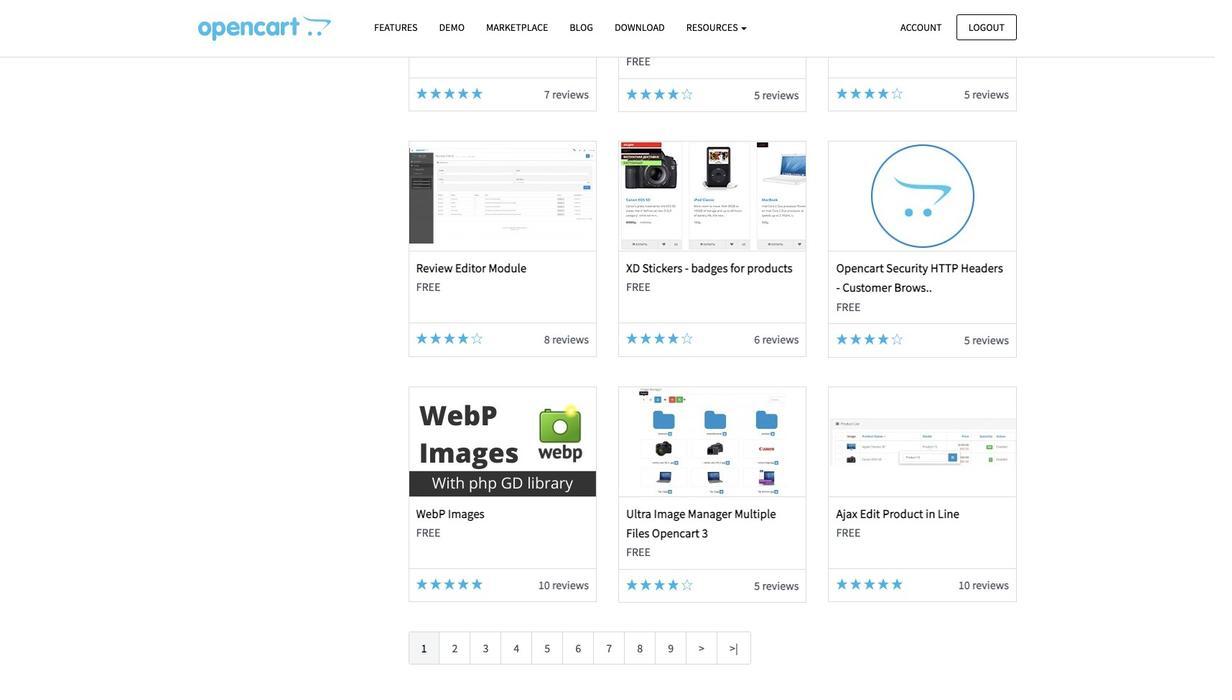 Task type: describe. For each thing, give the bounding box(es) containing it.
6 for 6
[[576, 641, 582, 656]]

star light o image for review editor module
[[472, 333, 483, 344]]

ultra image manager multiple files opencart 3 image
[[620, 387, 806, 496]]

account
[[901, 20, 943, 33]]

>|
[[730, 641, 739, 656]]

edit
[[861, 506, 881, 522]]

demo link
[[429, 15, 476, 40]]

free inside maintenance mode warning - informer and quick ch.. free
[[627, 54, 651, 68]]

http
[[931, 260, 959, 276]]

stickers
[[643, 260, 683, 276]]

download link
[[604, 15, 676, 40]]

star light o image for opencart security http headers - customer brows..
[[892, 334, 904, 345]]

9 link
[[655, 632, 687, 665]]

resources
[[687, 21, 741, 34]]

1
[[421, 641, 427, 656]]

debloater
[[878, 15, 929, 31]]

6 reviews
[[755, 332, 799, 347]]

ajax edit product in line image
[[830, 387, 1017, 496]]

ultra image manager multiple files opencart 3 link
[[627, 506, 777, 541]]

ultra image manager multiple files opencart 3 free
[[627, 506, 777, 559]]

blog
[[570, 21, 594, 34]]

webp images image
[[409, 387, 596, 496]]

webp
[[416, 506, 446, 522]]

xd
[[627, 260, 640, 276]]

review editor module image
[[409, 142, 596, 251]]

xd stickers - badges for products image
[[620, 142, 806, 251]]

8 reviews
[[545, 332, 589, 347]]

features
[[374, 21, 418, 34]]

ajax edit product in line link
[[837, 506, 960, 522]]

reviews for webp images
[[553, 578, 589, 592]]

opencart
[[502, 15, 552, 31]]

3 link
[[470, 632, 502, 665]]

maintenance
[[627, 15, 692, 31]]

5 reviews for star light o icon below 'and'
[[755, 87, 799, 102]]

security
[[887, 260, 929, 276]]

in
[[926, 506, 936, 522]]

files
[[627, 525, 650, 541]]

7 for 7 reviews
[[545, 87, 550, 101]]

badges
[[692, 260, 728, 276]]

maintenance mode warning - informer and quick ch.. link
[[627, 15, 774, 50]]

10 for ajax edit product in line
[[959, 578, 971, 592]]

- inside 'opencart security http headers - customer brows.. free'
[[837, 280, 841, 296]]

>| link
[[717, 632, 752, 665]]

free inside ajax edit product in line free
[[837, 525, 861, 540]]

opencart security  http headers - customer brows.. image
[[830, 142, 1017, 251]]

5 reviews for ultra image manager multiple files opencart 3's star light o icon
[[755, 578, 799, 593]]

star light o image
[[892, 87, 904, 99]]

- inside maintenance mode warning - informer and quick ch.. free
[[770, 15, 774, 31]]

4 link
[[501, 632, 533, 665]]

star light o image for ultra image manager multiple files opencart 3
[[682, 579, 693, 591]]

opencart inside 'opencart security http headers - customer brows.. free'
[[837, 260, 884, 276]]

5 for star light o icon below 'and'
[[755, 87, 760, 102]]

free inside ultra image manager multiple files opencart 3 free
[[627, 545, 651, 559]]

marketplace
[[486, 21, 549, 34]]

10 reviews for ajax edit product in line
[[959, 578, 1010, 592]]

8 for 8 reviews
[[545, 332, 550, 347]]

6 for 6 reviews
[[755, 332, 760, 347]]

line
[[938, 506, 960, 522]]

4
[[514, 641, 520, 656]]

session debloater
[[837, 15, 929, 31]]

mode
[[695, 15, 723, 31]]

xd stickers - badges for products link
[[627, 260, 793, 276]]

for inside xd stickers - badges for products free
[[731, 260, 745, 276]]

8 link
[[625, 632, 656, 665]]

7 reviews
[[545, 87, 589, 101]]

9
[[668, 641, 674, 656]]

for inside the elasticsearch for opencart free
[[486, 15, 500, 31]]

elasticsearch for opencart free
[[416, 15, 552, 49]]

elasticsearch
[[416, 15, 483, 31]]

free inside review editor module free
[[416, 280, 441, 294]]

2 link
[[439, 632, 471, 665]]

resources link
[[676, 15, 758, 40]]



Task type: locate. For each thing, give the bounding box(es) containing it.
webp images free
[[416, 506, 485, 540]]

manager
[[688, 506, 732, 522]]

maintenance mode warning - informer and quick ch.. free
[[627, 15, 774, 68]]

10 reviews for webp images
[[539, 578, 589, 592]]

2 10 from the left
[[959, 578, 971, 592]]

star light o image
[[682, 88, 693, 100], [472, 333, 483, 344], [682, 333, 693, 344], [892, 334, 904, 345], [682, 579, 693, 591]]

2 10 reviews from the left
[[959, 578, 1010, 592]]

> link
[[686, 632, 718, 665]]

1 horizontal spatial opencart
[[837, 260, 884, 276]]

reviews for ajax edit product in line
[[973, 578, 1010, 592]]

review
[[416, 260, 453, 276]]

star light o image down brows..
[[892, 334, 904, 345]]

- right warning in the right of the page
[[770, 15, 774, 31]]

0 horizontal spatial -
[[685, 260, 689, 276]]

1 vertical spatial opencart
[[652, 525, 700, 541]]

customer
[[843, 280, 892, 296]]

headers
[[962, 260, 1004, 276]]

1 horizontal spatial 10 reviews
[[959, 578, 1010, 592]]

1 horizontal spatial 3
[[702, 525, 709, 541]]

free down customer
[[837, 299, 861, 314]]

1 vertical spatial 3
[[483, 641, 489, 656]]

product
[[883, 506, 924, 522]]

-
[[770, 15, 774, 31], [685, 260, 689, 276], [837, 280, 841, 296]]

star light o image down 'and'
[[682, 88, 693, 100]]

logout
[[969, 20, 1005, 33]]

free inside webp images free
[[416, 525, 441, 540]]

opencart up customer
[[837, 260, 884, 276]]

1 vertical spatial -
[[685, 260, 689, 276]]

review editor module free
[[416, 260, 527, 294]]

elasticsearch for opencart link
[[416, 15, 552, 31]]

5 reviews for star light o icon associated with opencart security http headers - customer brows..
[[965, 333, 1010, 347]]

5 reviews for star light o image
[[965, 87, 1010, 101]]

1 horizontal spatial 6
[[755, 332, 760, 347]]

5 for star light o image
[[965, 87, 971, 101]]

3
[[702, 525, 709, 541], [483, 641, 489, 656]]

5 for ultra image manager multiple files opencart 3's star light o icon
[[755, 578, 760, 593]]

star light o image for xd stickers - badges for products
[[682, 333, 693, 344]]

0 vertical spatial 7
[[545, 87, 550, 101]]

1 vertical spatial 7
[[607, 641, 612, 656]]

0 vertical spatial 8
[[545, 332, 550, 347]]

2
[[452, 641, 458, 656]]

star light o image down xd stickers - badges for products free
[[682, 333, 693, 344]]

6 link
[[563, 632, 594, 665]]

0 horizontal spatial 7
[[545, 87, 550, 101]]

2 vertical spatial -
[[837, 280, 841, 296]]

8 for 8
[[638, 641, 643, 656]]

0 vertical spatial for
[[486, 15, 500, 31]]

star light o image down ultra image manager multiple files opencart 3 free
[[682, 579, 693, 591]]

free down review
[[416, 280, 441, 294]]

1 10 from the left
[[539, 578, 550, 592]]

5
[[965, 87, 971, 101], [755, 87, 760, 102], [965, 333, 971, 347], [755, 578, 760, 593], [545, 641, 551, 656]]

images
[[448, 506, 485, 522]]

free inside the elasticsearch for opencart free
[[416, 34, 441, 49]]

quick
[[696, 34, 724, 50]]

free
[[416, 34, 441, 49], [627, 54, 651, 68], [416, 280, 441, 294], [627, 280, 651, 294], [837, 299, 861, 314], [416, 525, 441, 540], [837, 525, 861, 540], [627, 545, 651, 559]]

warning
[[726, 15, 768, 31]]

opencart security http headers - customer brows.. link
[[837, 260, 1004, 296]]

for
[[486, 15, 500, 31], [731, 260, 745, 276]]

xd stickers - badges for products free
[[627, 260, 793, 294]]

review editor module link
[[416, 260, 527, 276]]

star light image
[[430, 87, 442, 99], [864, 87, 876, 99], [878, 87, 890, 99], [627, 88, 638, 100], [654, 88, 666, 100], [416, 333, 428, 344], [444, 333, 456, 344], [640, 333, 652, 344], [654, 333, 666, 344], [668, 333, 680, 344], [878, 334, 890, 345], [416, 578, 428, 590], [430, 578, 442, 590], [472, 578, 483, 590], [878, 578, 890, 590], [654, 579, 666, 591]]

0 vertical spatial 3
[[702, 525, 709, 541]]

8
[[545, 332, 550, 347], [638, 641, 643, 656]]

1 horizontal spatial for
[[731, 260, 745, 276]]

10 for webp images
[[539, 578, 550, 592]]

informer
[[627, 34, 671, 50]]

0 horizontal spatial 8
[[545, 332, 550, 347]]

multiple
[[735, 506, 777, 522]]

reviews for opencart security http headers - customer brows..
[[973, 333, 1010, 347]]

free down ajax
[[837, 525, 861, 540]]

and
[[674, 34, 693, 50]]

5 link
[[532, 632, 564, 665]]

10
[[539, 578, 550, 592], [959, 578, 971, 592]]

free down xd
[[627, 280, 651, 294]]

ajax edit product in line free
[[837, 506, 960, 540]]

1 horizontal spatial 8
[[638, 641, 643, 656]]

0 horizontal spatial 6
[[576, 641, 582, 656]]

reviews
[[553, 87, 589, 101], [973, 87, 1010, 101], [763, 87, 799, 102], [553, 332, 589, 347], [763, 332, 799, 347], [973, 333, 1010, 347], [553, 578, 589, 592], [973, 578, 1010, 592], [763, 578, 799, 593]]

image
[[654, 506, 686, 522]]

1 vertical spatial 6
[[576, 641, 582, 656]]

star light o image down review editor module free
[[472, 333, 483, 344]]

session
[[837, 15, 876, 31]]

1 vertical spatial for
[[731, 260, 745, 276]]

0 vertical spatial opencart
[[837, 260, 884, 276]]

0 horizontal spatial 3
[[483, 641, 489, 656]]

opencart security http headers - customer brows.. free
[[837, 260, 1004, 314]]

for left opencart on the left top of the page
[[486, 15, 500, 31]]

other extensions image
[[198, 15, 331, 41]]

free down the informer
[[627, 54, 651, 68]]

ajax
[[837, 506, 858, 522]]

1 horizontal spatial 10
[[959, 578, 971, 592]]

webp images link
[[416, 506, 485, 522]]

0 horizontal spatial 10 reviews
[[539, 578, 589, 592]]

5 reviews
[[965, 87, 1010, 101], [755, 87, 799, 102], [965, 333, 1010, 347], [755, 578, 799, 593]]

editor
[[455, 260, 486, 276]]

- left customer
[[837, 280, 841, 296]]

opencart inside ultra image manager multiple files opencart 3 free
[[652, 525, 700, 541]]

2 horizontal spatial -
[[837, 280, 841, 296]]

0 vertical spatial -
[[770, 15, 774, 31]]

0 horizontal spatial 10
[[539, 578, 550, 592]]

7 link
[[594, 632, 625, 665]]

session debloater link
[[837, 15, 929, 31]]

for right badges
[[731, 260, 745, 276]]

features link
[[364, 15, 429, 40]]

products
[[748, 260, 793, 276]]

free down files
[[627, 545, 651, 559]]

opencart
[[837, 260, 884, 276], [652, 525, 700, 541]]

3 inside ultra image manager multiple files opencart 3 free
[[702, 525, 709, 541]]

blog link
[[559, 15, 604, 40]]

reviews for xd stickers - badges for products
[[763, 332, 799, 347]]

reviews for ultra image manager multiple files opencart 3
[[763, 578, 799, 593]]

>
[[699, 641, 705, 656]]

- inside xd stickers - badges for products free
[[685, 260, 689, 276]]

1 horizontal spatial -
[[770, 15, 774, 31]]

opencart down image
[[652, 525, 700, 541]]

demo
[[439, 21, 465, 34]]

5 for star light o icon associated with opencart security http headers - customer brows..
[[965, 333, 971, 347]]

6
[[755, 332, 760, 347], [576, 641, 582, 656]]

free inside xd stickers - badges for products free
[[627, 280, 651, 294]]

3 down manager
[[702, 525, 709, 541]]

- left badges
[[685, 260, 689, 276]]

0 horizontal spatial opencart
[[652, 525, 700, 541]]

module
[[489, 260, 527, 276]]

10 reviews
[[539, 578, 589, 592], [959, 578, 1010, 592]]

ch..
[[726, 34, 745, 50]]

marketplace link
[[476, 15, 559, 40]]

7
[[545, 87, 550, 101], [607, 641, 612, 656]]

free down webp
[[416, 525, 441, 540]]

3 right 2
[[483, 641, 489, 656]]

download
[[615, 21, 665, 34]]

1 vertical spatial 8
[[638, 641, 643, 656]]

brows..
[[895, 280, 933, 296]]

star light image
[[416, 87, 428, 99], [444, 87, 456, 99], [458, 87, 469, 99], [472, 87, 483, 99], [837, 87, 848, 99], [851, 87, 862, 99], [640, 88, 652, 100], [668, 88, 680, 100], [430, 333, 442, 344], [458, 333, 469, 344], [627, 333, 638, 344], [837, 334, 848, 345], [851, 334, 862, 345], [864, 334, 876, 345], [444, 578, 456, 590], [458, 578, 469, 590], [837, 578, 848, 590], [851, 578, 862, 590], [864, 578, 876, 590], [892, 578, 904, 590], [627, 579, 638, 591], [640, 579, 652, 591], [668, 579, 680, 591]]

free down demo
[[416, 34, 441, 49]]

logout link
[[957, 14, 1018, 40]]

free inside 'opencart security http headers - customer brows.. free'
[[837, 299, 861, 314]]

1 10 reviews from the left
[[539, 578, 589, 592]]

0 vertical spatial 6
[[755, 332, 760, 347]]

reviews for review editor module
[[553, 332, 589, 347]]

6 inside 6 "link"
[[576, 641, 582, 656]]

account link
[[889, 14, 955, 40]]

ultra
[[627, 506, 652, 522]]

7 for 7
[[607, 641, 612, 656]]

0 horizontal spatial for
[[486, 15, 500, 31]]

1 horizontal spatial 7
[[607, 641, 612, 656]]



Task type: vqa. For each thing, say whether or not it's contained in the screenshot.


